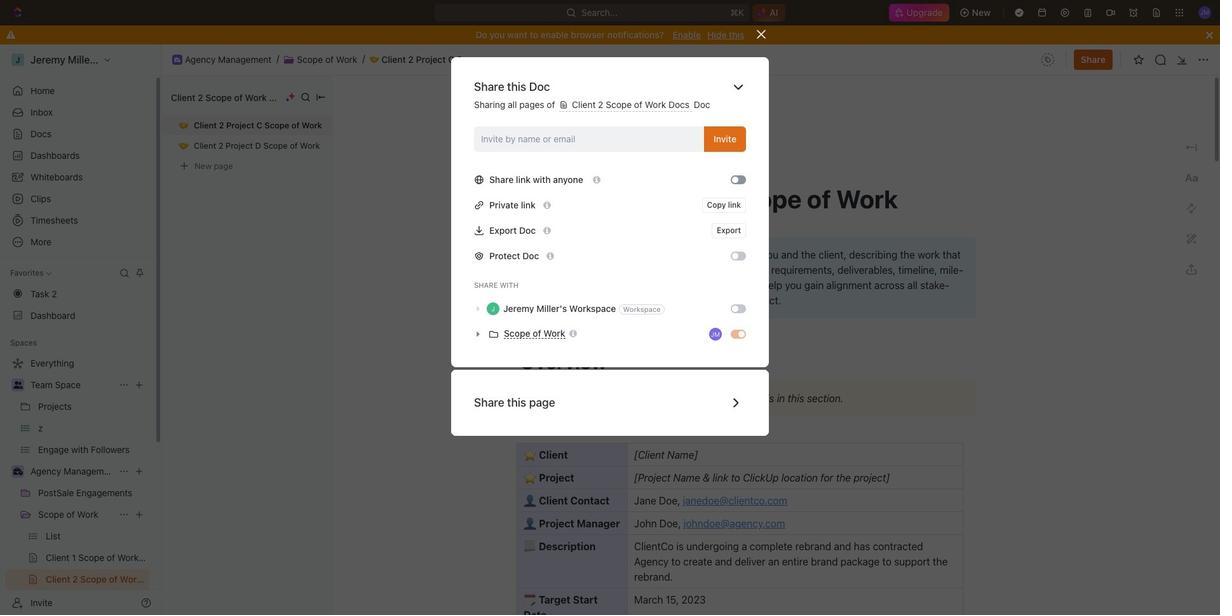 Task type: describe. For each thing, give the bounding box(es) containing it.
user group image
[[13, 382, 23, 389]]

business time image inside tree
[[13, 468, 23, 476]]

sidebar navigation
[[0, 45, 162, 616]]



Task type: vqa. For each thing, say whether or not it's contained in the screenshot.
alert
no



Task type: locate. For each thing, give the bounding box(es) containing it.
1 horizontal spatial business time image
[[174, 57, 181, 62]]

0 vertical spatial business time image
[[174, 57, 181, 62]]

0 horizontal spatial business time image
[[13, 468, 23, 476]]

Invite by name or email text field
[[481, 129, 700, 149]]

tree
[[5, 354, 149, 616]]

business time image
[[174, 57, 181, 62], [13, 468, 23, 476]]

tree inside sidebar navigation
[[5, 354, 149, 616]]

1 vertical spatial business time image
[[13, 468, 23, 476]]



